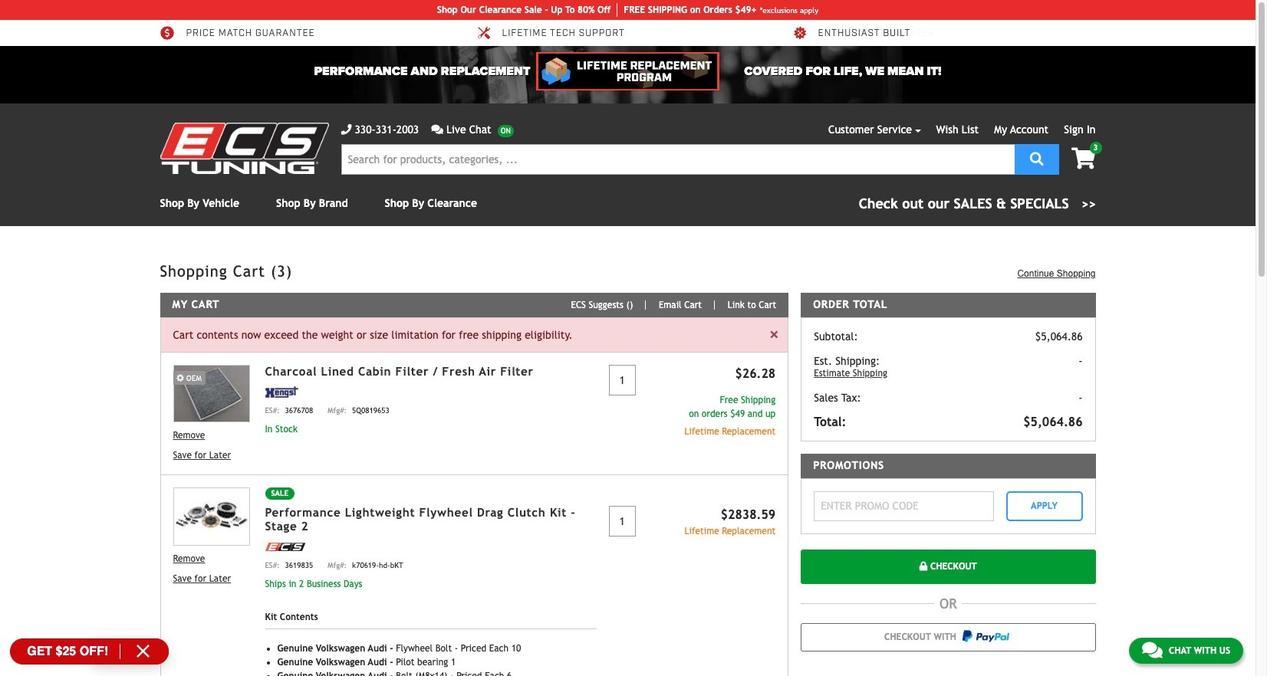 Task type: vqa. For each thing, say whether or not it's contained in the screenshot.
OPTIMAL
no



Task type: describe. For each thing, give the bounding box(es) containing it.
lock image
[[920, 562, 928, 572]]

shopping cart image
[[1072, 148, 1096, 170]]

search image
[[1030, 152, 1044, 165]]

hengst image
[[265, 387, 298, 398]]

performance lightweight flywheel drag clutch kit - stage 2 image
[[173, 488, 250, 546]]

comments image
[[431, 124, 443, 135]]

ecs tuning image
[[160, 123, 329, 174]]

ecs image
[[265, 543, 305, 552]]



Task type: locate. For each thing, give the bounding box(es) containing it.
Enter Promo Code text field
[[814, 491, 994, 521]]

None number field
[[609, 365, 636, 396], [609, 507, 636, 537], [609, 365, 636, 396], [609, 507, 636, 537]]

Search text field
[[341, 144, 1015, 175]]

alert
[[161, 318, 788, 353]]

phone image
[[341, 124, 352, 135]]

lifetime replacement program banner image
[[537, 52, 719, 91]]

charcoal lined cabin filter / fresh air filter image
[[173, 365, 250, 423]]



